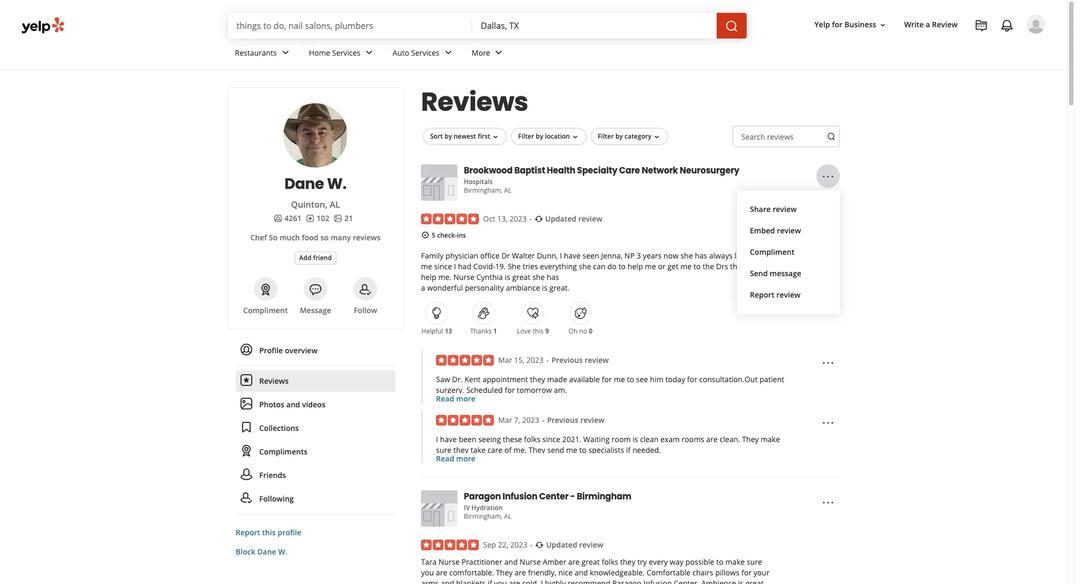 Task type: vqa. For each thing, say whether or not it's contained in the screenshot.


Task type: describe. For each thing, give the bounding box(es) containing it.
follow
[[354, 306, 377, 316]]

1 vertical spatial w.
[[278, 547, 287, 557]]

22,
[[498, 541, 509, 551]]

iv hydration link
[[464, 504, 503, 513]]

updated review for -
[[546, 541, 604, 551]]

folks inside i have been seeing these folks since 2021. waiting room is clean exam rooms are clean. they make sure they take care of me. they send me to specialists if needed. read more
[[524, 435, 541, 445]]

practitioner
[[462, 558, 503, 568]]

folks inside tara nurse practitioner and nurse amber are great folks they try every way possible to make sure you are comfortable. they are friendly, nice and knowledgeable. comfortable chairs pillows for your arms and blankets if you are cold. i highly recommend paragon infusion center. ambience is great.
[[602, 558, 619, 568]]

embed review button
[[746, 220, 832, 242]]

al inside dane w. quinton, al
[[330, 199, 340, 211]]

auto services link
[[384, 39, 463, 70]]

iv
[[464, 504, 470, 513]]

3
[[637, 251, 641, 261]]

try
[[638, 558, 647, 568]]

everything
[[540, 262, 577, 272]]

16 chevron down v2 image for category
[[653, 133, 661, 141]]

see
[[637, 375, 649, 385]]

profile
[[278, 528, 301, 538]]

is inside i have been seeing these folks since 2021. waiting room is clean exam rooms are clean. they make sure they take care of me. they send me to specialists if needed. read more
[[633, 435, 639, 445]]

oct
[[483, 214, 496, 224]]

16 chevron down v2 image for filter by location
[[571, 133, 580, 141]]

and left videos at the left
[[287, 400, 300, 410]]

for inside button
[[833, 20, 843, 30]]

great. inside tara nurse practitioner and nurse amber are great folks they try every way possible to make sure you are comfortable. they are friendly, nice and knowledgeable. comfortable chairs pillows for your arms and blankets if you are cold. i highly recommend paragon infusion center. ambience is great.
[[746, 579, 766, 585]]

made
[[548, 375, 567, 385]]

filter by location
[[518, 132, 570, 141]]

13
[[445, 327, 452, 336]]

report for report this profile
[[236, 528, 260, 538]]

embed review
[[750, 226, 802, 236]]

compliments link
[[236, 442, 396, 463]]

16 check in v2 image
[[421, 231, 430, 239]]

is right ambiance
[[542, 283, 548, 293]]

following link
[[236, 489, 396, 510]]

yelp for business
[[815, 20, 877, 30]]

reviews element
[[306, 213, 330, 224]]

oct 13, 2023
[[483, 214, 527, 224]]

if inside tara nurse practitioner and nurse amber are great folks they try every way possible to make sure you are comfortable. they are friendly, nice and knowledgeable. comfortable chairs pillows for your arms and blankets if you are cold. i highly recommend paragon infusion center. ambience is great.
[[488, 579, 492, 585]]

0 horizontal spatial you
[[421, 568, 434, 579]]

send message button
[[746, 263, 832, 285]]

24 chevron down v2 image for auto services
[[442, 46, 455, 59]]

photos element
[[334, 213, 353, 224]]

for right available
[[602, 375, 612, 385]]

24 chevron down v2 image for restaurants
[[279, 46, 292, 59]]

for right today
[[688, 375, 698, 385]]

5
[[432, 231, 436, 240]]

knowledgeable.
[[590, 568, 645, 579]]

dane inside dane w. quinton, al
[[285, 174, 324, 195]]

location
[[545, 132, 570, 141]]

for down appointment
[[505, 386, 515, 396]]

since inside i have been seeing these folks since 2021. waiting room is clean exam rooms are clean. they make sure they take care of me. they send me to specialists if needed. read more
[[543, 435, 561, 445]]

more inside i have been seeing these folks since 2021. waiting room is clean exam rooms are clean. they make sure they take care of me. they send me to specialists if needed. read more
[[456, 454, 476, 464]]

add friend
[[299, 253, 332, 262]]

previous for since
[[547, 416, 579, 426]]

hospitals
[[464, 177, 493, 187]]

2 vertical spatial she
[[533, 273, 545, 283]]

friends
[[259, 471, 286, 481]]

amber
[[543, 558, 567, 568]]

review up available
[[585, 356, 609, 366]]

they inside saw dr. kent appointment they made available for me to see him today for consultation.out patient surgery. scheduled for tomorrow am. read more
[[530, 375, 546, 385]]

paragon inside the paragon infusion center - birmingham iv hydration birmingham, al
[[464, 491, 501, 504]]

auto
[[393, 47, 409, 58]]

if inside i have been seeing these folks since 2021. waiting room is clean exam rooms are clean. they make sure they take care of me. they send me to specialists if needed. read more
[[626, 446, 631, 456]]

share review button
[[746, 199, 832, 220]]

Find text field
[[237, 20, 464, 32]]

much
[[280, 233, 300, 243]]

review up embed review button
[[773, 204, 797, 214]]

block dane w. button
[[236, 547, 287, 557]]

restaurants link
[[226, 39, 301, 70]]

covid-
[[474, 262, 496, 272]]

have inside i have been seeing these folks since 2021. waiting room is clean exam rooms are clean. they make sure they take care of me. they send me to specialists if needed. read more
[[440, 435, 457, 445]]

following
[[259, 494, 294, 504]]

collections
[[259, 423, 299, 434]]

al inside brookwood baptist health specialty care network neurosurgery hospitals birmingham, al
[[504, 186, 512, 195]]

24 review v2 image
[[240, 374, 253, 387]]

friend
[[313, 253, 332, 262]]

tomorrow
[[517, 386, 552, 396]]

profile
[[259, 346, 283, 356]]

previous for available
[[552, 356, 583, 366]]

nurse inside family physician office dr walter dunn, i have seen jenna, np 3 years now she has always listened to me since i had covid-19. she tries everything she can do to help me or get me  to the drs that can help me. nurse cynthia is great she has a wonderful personality ambiance is great.
[[454, 273, 475, 283]]

great inside family physician office dr walter dunn, i have seen jenna, np 3 years now she has always listened to me since i had covid-19. she tries everything she can do to help me or get me  to the drs that can help me. nurse cynthia is great she has a wonderful personality ambiance is great.
[[513, 273, 531, 283]]

hydration
[[472, 504, 503, 513]]

block
[[236, 547, 255, 557]]

to left the
[[694, 262, 701, 272]]

neurosurgery
[[680, 165, 740, 177]]

me down family
[[421, 262, 432, 272]]

review up the seen
[[579, 214, 603, 224]]

2023 for mar 7, 2023
[[523, 416, 540, 426]]

notifications image
[[1001, 19, 1014, 32]]

dr.
[[452, 375, 463, 385]]

1 horizontal spatial reviews
[[768, 132, 794, 142]]

friends link
[[236, 465, 396, 487]]

and up recommend
[[575, 568, 588, 579]]

15,
[[514, 356, 525, 366]]

clean
[[640, 435, 659, 445]]

more inside saw dr. kent appointment they made available for me to see him today for consultation.out patient surgery. scheduled for tomorrow am. read more
[[456, 394, 476, 404]]

are up nice
[[569, 558, 580, 568]]

chairs
[[693, 568, 714, 579]]

ambiance
[[506, 283, 540, 293]]

reviews link
[[236, 371, 396, 392]]

many
[[331, 233, 351, 243]]

to inside tara nurse practitioner and nurse amber are great folks they try every way possible to make sure you are comfortable. they are friendly, nice and knowledgeable. comfortable chairs pillows for your arms and blankets if you are cold. i highly recommend paragon infusion center. ambience is great.
[[717, 558, 724, 568]]

1 vertical spatial help
[[421, 273, 437, 283]]

care
[[620, 165, 640, 177]]

paragon infusion center - birmingham link
[[464, 491, 632, 504]]

office
[[481, 251, 500, 261]]

your
[[754, 568, 770, 579]]

24 collections v2 image
[[240, 422, 253, 434]]

np
[[625, 251, 635, 261]]

the
[[703, 262, 715, 272]]

review up waiting
[[581, 416, 605, 426]]

profile overview
[[259, 346, 318, 356]]

24 following v2 image
[[240, 492, 253, 505]]

great inside tara nurse practitioner and nurse amber are great folks they try every way possible to make sure you are comfortable. they are friendly, nice and knowledgeable. comfortable chairs pillows for your arms and blankets if you are cold. i highly recommend paragon infusion center. ambience is great.
[[582, 558, 600, 568]]

sort by newest first button
[[423, 128, 507, 145]]

no
[[580, 327, 587, 336]]

listened
[[735, 251, 763, 261]]

i inside tara nurse practitioner and nurse amber are great folks they try every way possible to make sure you are comfortable. they are friendly, nice and knowledgeable. comfortable chairs pillows for your arms and blankets if you are cold. i highly recommend paragon infusion center. ambience is great.
[[541, 579, 543, 585]]

make inside i have been seeing these folks since 2021. waiting room is clean exam rooms are clean. they make sure they take care of me. they send me to specialists if needed. read more
[[761, 435, 781, 445]]

are inside i have been seeing these folks since 2021. waiting room is clean exam rooms are clean. they make sure they take care of me. they send me to specialists if needed. read more
[[707, 435, 718, 445]]

or
[[658, 262, 666, 272]]

add friend button
[[295, 252, 337, 265]]

1 horizontal spatial a
[[926, 20, 931, 30]]

to inside i have been seeing these folks since 2021. waiting room is clean exam rooms are clean. they make sure they take care of me. they send me to specialists if needed. read more
[[580, 446, 587, 456]]

reviews menu item
[[236, 371, 396, 392]]

2023 for sep 22, 2023
[[511, 541, 528, 551]]

photos
[[259, 400, 285, 410]]

(9 reactions) element
[[546, 327, 549, 336]]

1 can from the left
[[594, 262, 606, 272]]

drs
[[717, 262, 729, 272]]

24 compliment v2 image
[[240, 445, 253, 458]]

nice
[[559, 568, 573, 579]]

1 horizontal spatial you
[[494, 579, 507, 585]]

filter for filter by category
[[598, 132, 614, 141]]

tara
[[421, 558, 437, 568]]

(0 reactions) element
[[589, 327, 593, 336]]

arms
[[421, 579, 439, 585]]

2 horizontal spatial they
[[743, 435, 759, 445]]

tara nurse practitioner and nurse amber are great folks they try every way possible to make sure you are comfortable. they are friendly, nice and knowledgeable. comfortable chairs pillows for your arms and blankets if you are cold. i highly recommend paragon infusion center. ambience is great.
[[421, 558, 770, 585]]

i up everything
[[560, 251, 562, 261]]

to right do
[[619, 262, 626, 272]]

mar for mar 7, 2023
[[498, 416, 512, 426]]

birmingham, inside the paragon infusion center - birmingham iv hydration birmingham, al
[[464, 513, 503, 522]]

health
[[547, 165, 576, 177]]

a inside family physician office dr walter dunn, i have seen jenna, np 3 years now she has always listened to me since i had covid-19. she tries everything she can do to help me or get me  to the drs that can help me. nurse cynthia is great she has a wonderful personality ambiance is great.
[[421, 283, 425, 293]]

chef  so much food so many reviews
[[251, 233, 381, 243]]

dr
[[502, 251, 510, 261]]

sort
[[430, 132, 443, 141]]

(13 reactions) element
[[445, 327, 452, 336]]

1 vertical spatial she
[[579, 262, 592, 272]]

2 horizontal spatial she
[[681, 251, 693, 261]]

center
[[539, 491, 569, 504]]

have inside family physician office dr walter dunn, i have seen jenna, np 3 years now she has always listened to me since i had covid-19. she tries everything she can do to help me or get me  to the drs that can help me. nurse cynthia is great she has a wonderful personality ambiance is great.
[[564, 251, 581, 261]]

review inside button
[[777, 226, 802, 236]]

5 star rating image for mar 15, 2023
[[436, 356, 494, 366]]

16 update v2 image
[[535, 215, 543, 223]]

16 update v2 image
[[536, 541, 544, 550]]

birmingham, inside brookwood baptist health specialty care network neurosurgery hospitals birmingham, al
[[464, 186, 503, 195]]

search
[[742, 132, 766, 142]]

review down send message button
[[777, 290, 801, 300]]

previous review for since
[[547, 416, 605, 426]]

report review button
[[746, 285, 832, 306]]

of
[[505, 446, 512, 456]]

none field the find
[[237, 20, 464, 32]]

brookwood baptist health specialty care network neurosurgery link
[[464, 165, 740, 177]]

are up arms
[[436, 568, 448, 579]]

0
[[589, 327, 593, 336]]

needed.
[[633, 446, 661, 456]]

and down sep 22, 2023
[[505, 558, 518, 568]]

updated for health
[[546, 214, 577, 224]]

friends element
[[274, 213, 302, 224]]

projects image
[[976, 19, 988, 32]]

24 photos v2 image
[[240, 398, 253, 411]]

24 chevron down v2 image for more
[[493, 46, 506, 59]]

16 chevron down v2 image for business
[[879, 21, 888, 29]]

none field near
[[481, 20, 708, 32]]

send
[[548, 446, 565, 456]]

2 can from the left
[[747, 262, 759, 272]]

i left had
[[454, 262, 456, 272]]

add
[[299, 253, 312, 262]]



Task type: locate. For each thing, give the bounding box(es) containing it.
1 read more button from the top
[[436, 394, 476, 405]]

2021.
[[563, 435, 582, 445]]

paragon inside tara nurse practitioner and nurse amber are great folks they try every way possible to make sure you are comfortable. they are friendly, nice and knowledgeable. comfortable chairs pillows for your arms and blankets if you are cold. i highly recommend paragon infusion center. ambience is great.
[[613, 579, 642, 585]]

this for report
[[262, 528, 276, 538]]

0 horizontal spatial none field
[[237, 20, 464, 32]]

me inside saw dr. kent appointment they made available for me to see him today for consultation.out patient surgery. scheduled for tomorrow am. read more
[[614, 375, 625, 385]]

physician
[[446, 251, 479, 261]]

services left 24 chevron down v2 image
[[332, 47, 361, 58]]

1 vertical spatial more
[[456, 454, 476, 464]]

1 horizontal spatial has
[[695, 251, 708, 261]]

0 horizontal spatial if
[[488, 579, 492, 585]]

0 vertical spatial updated review
[[546, 214, 603, 224]]

great
[[513, 273, 531, 283], [582, 558, 600, 568]]

region
[[417, 117, 845, 585]]

is inside tara nurse practitioner and nurse amber are great folks they try every way possible to make sure you are comfortable. they are friendly, nice and knowledgeable. comfortable chairs pillows for your arms and blankets if you are cold. i highly recommend paragon infusion center. ambience is great.
[[738, 579, 744, 585]]

0 vertical spatial folks
[[524, 435, 541, 445]]

reviews up first
[[421, 84, 529, 120]]

report for report review
[[750, 290, 775, 300]]

menu image
[[822, 357, 835, 370], [822, 417, 835, 430]]

w. up quinton,
[[327, 174, 347, 195]]

yelp
[[815, 20, 831, 30]]

0 horizontal spatial report
[[236, 528, 260, 538]]

message
[[770, 269, 802, 279]]

since inside family physician office dr walter dunn, i have seen jenna, np 3 years now she has always listened to me since i had covid-19. she tries everything she can do to help me or get me  to the drs that can help me. nurse cynthia is great she has a wonderful personality ambiance is great.
[[434, 262, 452, 272]]

1 vertical spatial make
[[726, 558, 745, 568]]

seeing
[[479, 435, 501, 445]]

1 vertical spatial they
[[529, 446, 546, 456]]

1 horizontal spatial w.
[[327, 174, 347, 195]]

0 horizontal spatial great
[[513, 273, 531, 283]]

2 read from the top
[[436, 454, 454, 464]]

menu image for saw dr. kent appointment they made available for me to see him today for consultation.out patient surgery. scheduled for tomorrow am.
[[822, 357, 835, 370]]

great. inside family physician office dr walter dunn, i have seen jenna, np 3 years now she has always listened to me since i had covid-19. she tries everything she can do to help me or get me  to the drs that can help me. nurse cynthia is great she has a wonderful personality ambiance is great.
[[550, 283, 570, 293]]

16 chevron down v2 image
[[492, 133, 500, 141], [571, 133, 580, 141]]

0 horizontal spatial by
[[445, 132, 452, 141]]

personality
[[465, 283, 504, 293]]

a left wonderful
[[421, 283, 425, 293]]

0 vertical spatial 16 chevron down v2 image
[[879, 21, 888, 29]]

2 vertical spatial al
[[504, 513, 512, 522]]

nurse right tara
[[439, 558, 460, 568]]

1 horizontal spatial folks
[[602, 558, 619, 568]]

19.
[[496, 262, 506, 272]]

16 chevron down v2 image inside the "filter by location" dropdown button
[[571, 133, 580, 141]]

2 horizontal spatial they
[[621, 558, 636, 568]]

by inside filter by category popup button
[[616, 132, 623, 141]]

24 chevron down v2 image
[[279, 46, 292, 59], [442, 46, 455, 59], [493, 46, 506, 59]]

mar 7, 2023
[[498, 416, 540, 426]]

filter inside dropdown button
[[518, 132, 535, 141]]

she right now
[[681, 251, 693, 261]]

1 vertical spatial if
[[488, 579, 492, 585]]

i inside i have been seeing these folks since 2021. waiting room is clean exam rooms are clean. they make sure they take care of me. they send me to specialists if needed. read more
[[436, 435, 438, 445]]

nurse
[[454, 273, 475, 283], [439, 558, 460, 568], [520, 558, 541, 568]]

1 24 chevron down v2 image from the left
[[279, 46, 292, 59]]

always
[[710, 251, 733, 261]]

read more button for dr.
[[436, 394, 476, 405]]

consultation.out
[[700, 375, 758, 385]]

share
[[750, 204, 771, 214]]

they up tomorrow
[[530, 375, 546, 385]]

sort by newest first
[[430, 132, 491, 141]]

16 chevron down v2 image for sort by newest first
[[492, 133, 500, 141]]

they inside tara nurse practitioner and nurse amber are great folks they try every way possible to make sure you are comfortable. they are friendly, nice and knowledgeable. comfortable chairs pillows for your arms and blankets if you are cold. i highly recommend paragon infusion center. ambience is great.
[[621, 558, 636, 568]]

2 vertical spatial they
[[621, 558, 636, 568]]

reviews
[[768, 132, 794, 142], [353, 233, 381, 243]]

has up the
[[695, 251, 708, 261]]

folks up knowledgeable.
[[602, 558, 619, 568]]

5 star rating image for mar 7, 2023
[[436, 416, 494, 426]]

read inside saw dr. kent appointment they made available for me to see him today for consultation.out patient surgery. scheduled for tomorrow am. read more
[[436, 394, 454, 404]]

2023 for oct 13, 2023
[[510, 214, 527, 224]]

possible
[[686, 558, 715, 568]]

compliment button
[[746, 242, 832, 263]]

2023 right '15,'
[[527, 356, 544, 366]]

comfortable.
[[450, 568, 494, 579]]

now
[[664, 251, 679, 261]]

0 horizontal spatial this
[[262, 528, 276, 538]]

nurse up friendly,
[[520, 558, 541, 568]]

24 chevron down v2 image inside restaurants link
[[279, 46, 292, 59]]

0 vertical spatial reviews
[[768, 132, 794, 142]]

reviews up photos
[[259, 376, 289, 386]]

is left clean
[[633, 435, 639, 445]]

16 chevron down v2 image
[[879, 21, 888, 29], [653, 133, 661, 141]]

paragon
[[464, 491, 501, 504], [613, 579, 642, 585]]

message
[[300, 306, 331, 316]]

1 horizontal spatial since
[[543, 435, 561, 445]]

read inside i have been seeing these folks since 2021. waiting room is clean exam rooms are clean. they make sure they take care of me. they send me to specialists if needed. read more
[[436, 454, 454, 464]]

so
[[321, 233, 329, 243]]

they down practitioner
[[496, 568, 513, 579]]

0 horizontal spatial infusion
[[503, 491, 538, 504]]

3 by from the left
[[616, 132, 623, 141]]

0 horizontal spatial 16 chevron down v2 image
[[653, 133, 661, 141]]

1 vertical spatial menu
[[236, 340, 396, 515]]

None search field
[[228, 13, 749, 39]]

by inside the sort by newest first dropdown button
[[445, 132, 452, 141]]

24 profile v2 image
[[240, 344, 253, 357]]

1 vertical spatial compliment
[[243, 306, 288, 316]]

al up 16 photos v2
[[330, 199, 340, 211]]

sep 22, 2023
[[483, 541, 528, 551]]

16 review v2 image
[[306, 214, 315, 223]]

to up send message
[[765, 251, 772, 261]]

me. up wonderful
[[439, 273, 452, 283]]

me. right of in the left bottom of the page
[[514, 446, 527, 456]]

filter left category
[[598, 132, 614, 141]]

2023 right 22,
[[511, 541, 528, 551]]

(1 reaction) element
[[494, 327, 497, 336]]

2 read more button from the top
[[436, 454, 476, 465]]

menu image for i have been seeing these folks since 2021. waiting room is clean exam rooms are clean. they make sure they take care of me. they send me to specialists if needed.
[[822, 417, 835, 430]]

they
[[530, 375, 546, 385], [454, 446, 469, 456], [621, 558, 636, 568]]

5 star rating image up the 5 check-ins
[[421, 214, 479, 225]]

al right hydration
[[504, 513, 512, 522]]

exam
[[661, 435, 680, 445]]

to
[[765, 251, 772, 261], [619, 262, 626, 272], [694, 262, 701, 272], [627, 375, 635, 385], [580, 446, 587, 456], [717, 558, 724, 568]]

0 vertical spatial menu
[[738, 190, 840, 315]]

16 chevron down v2 image inside the sort by newest first dropdown button
[[492, 133, 500, 141]]

0 vertical spatial reviews
[[421, 84, 529, 120]]

16 friends v2 image
[[274, 214, 282, 223]]

search image
[[725, 20, 738, 32]]

Near text field
[[481, 20, 708, 32]]

by right sort
[[445, 132, 452, 141]]

2 horizontal spatial by
[[616, 132, 623, 141]]

2 menu image from the top
[[822, 417, 835, 430]]

menu image
[[822, 170, 835, 183], [822, 497, 835, 510]]

by for category
[[616, 132, 623, 141]]

birmingham, up sep
[[464, 513, 503, 522]]

1 vertical spatial dane
[[257, 547, 276, 557]]

updated review for specialty
[[546, 214, 603, 224]]

if down room
[[626, 446, 631, 456]]

0 vertical spatial read
[[436, 394, 454, 404]]

paragon infusion center - birmingham iv hydration birmingham, al
[[464, 491, 632, 522]]

compliment inside button
[[750, 247, 795, 257]]

search image
[[828, 133, 836, 141]]

2 none field from the left
[[481, 20, 708, 32]]

clean.
[[720, 435, 741, 445]]

filter inside popup button
[[598, 132, 614, 141]]

0 horizontal spatial has
[[547, 273, 559, 283]]

read
[[436, 394, 454, 404], [436, 454, 454, 464]]

0 horizontal spatial make
[[726, 558, 745, 568]]

al
[[504, 186, 512, 195], [330, 199, 340, 211], [504, 513, 512, 522]]

1 more from the top
[[456, 394, 476, 404]]

1 read from the top
[[436, 394, 454, 404]]

saw
[[436, 375, 450, 385]]

following menu item
[[236, 489, 396, 515]]

me down 2021.
[[567, 446, 578, 456]]

to inside saw dr. kent appointment they made available for me to see him today for consultation.out patient surgery. scheduled for tomorrow am. read more
[[627, 375, 635, 385]]

maria w. image
[[1027, 14, 1046, 34]]

they right clean.
[[743, 435, 759, 445]]

1 horizontal spatial none field
[[481, 20, 708, 32]]

him
[[650, 375, 664, 385]]

they inside tara nurse practitioner and nurse amber are great folks they try every way possible to make sure you are comfortable. they are friendly, nice and knowledgeable. comfortable chairs pillows for your arms and blankets if you are cold. i highly recommend paragon infusion center. ambience is great.
[[496, 568, 513, 579]]

compliment down compliment icon on the left
[[243, 306, 288, 316]]

1 menu image from the top
[[822, 170, 835, 183]]

previous review up 2021.
[[547, 416, 605, 426]]

for left 'your'
[[742, 568, 752, 579]]

1 vertical spatial read
[[436, 454, 454, 464]]

filter
[[518, 132, 535, 141], [598, 132, 614, 141]]

are left cold.
[[509, 579, 521, 585]]

read left take
[[436, 454, 454, 464]]

0 vertical spatial menu image
[[822, 170, 835, 183]]

dane w. quinton, al
[[285, 174, 347, 211]]

2023 for mar 15, 2023
[[527, 356, 544, 366]]

2 menu image from the top
[[822, 497, 835, 510]]

brookwood baptist health specialty care network neurosurgery hospitals birmingham, al
[[464, 165, 740, 195]]

updated
[[546, 214, 577, 224], [546, 541, 578, 551]]

16 chevron down v2 image inside yelp for business button
[[879, 21, 888, 29]]

quinton,
[[291, 199, 328, 211]]

filters group
[[421, 128, 671, 145]]

kent
[[465, 375, 481, 385]]

2 by from the left
[[536, 132, 544, 141]]

1 vertical spatial great.
[[746, 579, 766, 585]]

services for home services
[[332, 47, 361, 58]]

thanks 1
[[470, 327, 497, 336]]

menu containing profile overview
[[236, 340, 396, 515]]

updated review up amber
[[546, 541, 604, 551]]

1 none field from the left
[[237, 20, 464, 32]]

0 horizontal spatial dane
[[257, 547, 276, 557]]

make inside tara nurse practitioner and nurse amber are great folks they try every way possible to make sure you are comfortable. they are friendly, nice and knowledgeable. comfortable chairs pillows for your arms and blankets if you are cold. i highly recommend paragon infusion center. ambience is great.
[[726, 558, 745, 568]]

0 horizontal spatial great.
[[550, 283, 570, 293]]

al inside the paragon infusion center - birmingham iv hydration birmingham, al
[[504, 513, 512, 522]]

user actions element
[[806, 13, 1061, 79]]

rooms
[[682, 435, 705, 445]]

1 filter from the left
[[518, 132, 535, 141]]

1 horizontal spatial can
[[747, 262, 759, 272]]

sure inside tara nurse practitioner and nurse amber are great folks they try every way possible to make sure you are comfortable. they are friendly, nice and knowledgeable. comfortable chairs pillows for your arms and blankets if you are cold. i highly recommend paragon infusion center. ambience is great.
[[747, 558, 763, 568]]

that
[[731, 262, 745, 272]]

0 vertical spatial previous review
[[552, 356, 609, 366]]

infusion inside the paragon infusion center - birmingham iv hydration birmingham, al
[[503, 491, 538, 504]]

previous review for available
[[552, 356, 609, 366]]

report this profile
[[236, 528, 301, 538]]

so
[[269, 233, 278, 243]]

review up tara nurse practitioner and nurse amber are great folks they try every way possible to make sure you are comfortable. they are friendly, nice and knowledgeable. comfortable chairs pillows for your arms and blankets if you are cold. i highly recommend paragon infusion center. ambience is great.
[[580, 541, 604, 551]]

by for newest
[[445, 132, 452, 141]]

this for love
[[533, 327, 544, 336]]

1 horizontal spatial by
[[536, 132, 544, 141]]

0 horizontal spatial since
[[434, 262, 452, 272]]

for inside tara nurse practitioner and nurse amber are great folks they try every way possible to make sure you are comfortable. they are friendly, nice and knowledgeable. comfortable chairs pillows for your arms and blankets if you are cold. i highly recommend paragon infusion center. ambience is great.
[[742, 568, 752, 579]]

mar left 7,
[[498, 416, 512, 426]]

by inside the "filter by location" dropdown button
[[536, 132, 544, 141]]

love this 9
[[517, 327, 549, 336]]

1 horizontal spatial she
[[579, 262, 592, 272]]

1 horizontal spatial make
[[761, 435, 781, 445]]

help
[[628, 262, 643, 272], [421, 273, 437, 283]]

report inside button
[[750, 290, 775, 300]]

overview
[[285, 346, 318, 356]]

services right auto
[[411, 47, 440, 58]]

1 horizontal spatial sure
[[747, 558, 763, 568]]

review
[[933, 20, 958, 30]]

0 horizontal spatial compliment
[[243, 306, 288, 316]]

read more button
[[436, 394, 476, 405], [436, 454, 476, 465]]

2 24 chevron down v2 image from the left
[[442, 46, 455, 59]]

is down the 'she'
[[505, 273, 511, 283]]

food
[[302, 233, 319, 243]]

0 vertical spatial great.
[[550, 283, 570, 293]]

1 horizontal spatial 16 chevron down v2 image
[[571, 133, 580, 141]]

thanks
[[470, 327, 492, 336]]

can
[[594, 262, 606, 272], [747, 262, 759, 272]]

2 filter from the left
[[598, 132, 614, 141]]

1 menu image from the top
[[822, 357, 835, 370]]

1 horizontal spatial they
[[529, 446, 546, 456]]

me. inside i have been seeing these folks since 2021. waiting room is clean exam rooms are clean. they make sure they take care of me. they send me to specialists if needed. read more
[[514, 446, 527, 456]]

0 vertical spatial a
[[926, 20, 931, 30]]

16 chevron down v2 image right category
[[653, 133, 661, 141]]

24 friends v2 image
[[240, 469, 253, 482]]

1 vertical spatial updated
[[546, 541, 578, 551]]

this left 9
[[533, 327, 544, 336]]

sure inside i have been seeing these folks since 2021. waiting room is clean exam rooms are clean. they make sure they take care of me. they send me to specialists if needed. read more
[[436, 446, 452, 456]]

folks right these
[[524, 435, 541, 445]]

they inside i have been seeing these folks since 2021. waiting room is clean exam rooms are clean. they make sure they take care of me. they send me to specialists if needed. read more
[[454, 446, 469, 456]]

me down the years
[[645, 262, 656, 272]]

by left location
[[536, 132, 544, 141]]

mar left '15,'
[[498, 356, 512, 366]]

0 vertical spatial you
[[421, 568, 434, 579]]

specialty
[[577, 165, 618, 177]]

1 mar from the top
[[498, 356, 512, 366]]

wonderful
[[427, 283, 463, 293]]

more down kent
[[456, 394, 476, 404]]

me
[[421, 262, 432, 272], [645, 262, 656, 272], [681, 262, 692, 272], [614, 375, 625, 385], [567, 446, 578, 456]]

pillows
[[716, 568, 740, 579]]

1 vertical spatial a
[[421, 283, 425, 293]]

0 vertical spatial dane
[[285, 174, 324, 195]]

0 vertical spatial al
[[504, 186, 512, 195]]

16 chevron down v2 image inside filter by category popup button
[[653, 133, 661, 141]]

1 horizontal spatial great.
[[746, 579, 766, 585]]

they left the send
[[529, 446, 546, 456]]

5 star rating image up dr.
[[436, 356, 494, 366]]

more
[[456, 394, 476, 404], [456, 454, 476, 464]]

make right clean.
[[761, 435, 781, 445]]

1 vertical spatial this
[[262, 528, 276, 538]]

1 horizontal spatial services
[[411, 47, 440, 58]]

dane down report this profile
[[257, 547, 276, 557]]

1 vertical spatial reviews
[[259, 376, 289, 386]]

updated up amber
[[546, 541, 578, 551]]

region containing brookwood baptist health specialty care network neurosurgery
[[417, 117, 845, 585]]

2 services from the left
[[411, 47, 440, 58]]

24 chevron down v2 image right more
[[493, 46, 506, 59]]

1 vertical spatial great
[[582, 558, 600, 568]]

1 vertical spatial reviews
[[353, 233, 381, 243]]

by for location
[[536, 132, 544, 141]]

review
[[773, 204, 797, 214], [579, 214, 603, 224], [777, 226, 802, 236], [777, 290, 801, 300], [585, 356, 609, 366], [581, 416, 605, 426], [580, 541, 604, 551]]

follow image
[[359, 283, 372, 296]]

restaurants
[[235, 47, 277, 58]]

0 vertical spatial sure
[[436, 446, 452, 456]]

read more button down dr.
[[436, 394, 476, 405]]

24 chevron down v2 image
[[363, 46, 376, 59]]

updated for center
[[546, 541, 578, 551]]

None field
[[237, 20, 464, 32], [481, 20, 708, 32]]

1 vertical spatial infusion
[[644, 579, 672, 585]]

  text field
[[733, 126, 840, 147]]

0 horizontal spatial they
[[454, 446, 469, 456]]

me. inside family physician office dr walter dunn, i have seen jenna, np 3 years now she has always listened to me since i had covid-19. she tries everything she can do to help me or get me  to the drs that can help me. nurse cynthia is great she has a wonderful personality ambiance is great.
[[439, 273, 452, 283]]

1 vertical spatial 16 chevron down v2 image
[[653, 133, 661, 141]]

make
[[761, 435, 781, 445], [726, 558, 745, 568]]

by left category
[[616, 132, 623, 141]]

2023 right the 13,
[[510, 214, 527, 224]]

message image
[[309, 283, 322, 296]]

1 16 chevron down v2 image from the left
[[492, 133, 500, 141]]

me right get
[[681, 262, 692, 272]]

2 vertical spatial they
[[496, 568, 513, 579]]

for right yelp
[[833, 20, 843, 30]]

surgery.
[[436, 386, 465, 396]]

1 horizontal spatial reviews
[[421, 84, 529, 120]]

sure up 'your'
[[747, 558, 763, 568]]

24 chevron down v2 image inside auto services link
[[442, 46, 455, 59]]

home
[[309, 47, 330, 58]]

paragon up iv hydration link
[[464, 491, 501, 504]]

sure left take
[[436, 446, 452, 456]]

0 vertical spatial report
[[750, 290, 775, 300]]

0 vertical spatial they
[[743, 435, 759, 445]]

1 horizontal spatial 16 chevron down v2 image
[[879, 21, 888, 29]]

great up recommend
[[582, 558, 600, 568]]

1 horizontal spatial help
[[628, 262, 643, 272]]

1 vertical spatial have
[[440, 435, 457, 445]]

2 mar from the top
[[498, 416, 512, 426]]

menu
[[738, 190, 840, 315], [236, 340, 396, 515]]

business categories element
[[226, 39, 1046, 70]]

first
[[478, 132, 491, 141]]

0 horizontal spatial 24 chevron down v2 image
[[279, 46, 292, 59]]

ambience
[[702, 579, 737, 585]]

0 vertical spatial mar
[[498, 356, 512, 366]]

mar for mar 15, 2023
[[498, 356, 512, 366]]

you up arms
[[421, 568, 434, 579]]

1 horizontal spatial this
[[533, 327, 544, 336]]

16 chevron down v2 image right business
[[879, 21, 888, 29]]

1 vertical spatial al
[[330, 199, 340, 211]]

24 chevron down v2 image right restaurants
[[279, 46, 292, 59]]

care
[[488, 446, 503, 456]]

2 16 chevron down v2 image from the left
[[571, 133, 580, 141]]

compliment down embed review
[[750, 247, 795, 257]]

me inside i have been seeing these folks since 2021. waiting room is clean exam rooms are clean. they make sure they take care of me. they send me to specialists if needed. read more
[[567, 446, 578, 456]]

services for auto services
[[411, 47, 440, 58]]

a right write
[[926, 20, 931, 30]]

1 horizontal spatial great
[[582, 558, 600, 568]]

read more button for have
[[436, 454, 476, 465]]

0 horizontal spatial sure
[[436, 446, 452, 456]]

make up pillows
[[726, 558, 745, 568]]

birmingham,
[[464, 186, 503, 195], [464, 513, 503, 522]]

reviews inside menu item
[[259, 376, 289, 386]]

help down 3
[[628, 262, 643, 272]]

i down friendly,
[[541, 579, 543, 585]]

0 horizontal spatial services
[[332, 47, 361, 58]]

report up block
[[236, 528, 260, 538]]

1 services from the left
[[332, 47, 361, 58]]

embed
[[750, 226, 775, 236]]

24 chevron down v2 image inside more link
[[493, 46, 506, 59]]

0 vertical spatial paragon
[[464, 491, 501, 504]]

write a review link
[[900, 15, 963, 35]]

5 star rating image
[[421, 214, 479, 225], [436, 356, 494, 366], [436, 416, 494, 426], [421, 541, 479, 551]]

0 horizontal spatial a
[[421, 283, 425, 293]]

more down the been
[[456, 454, 476, 464]]

to left the see
[[627, 375, 635, 385]]

report down send
[[750, 290, 775, 300]]

get
[[668, 262, 679, 272]]

2 more from the top
[[456, 454, 476, 464]]

and
[[287, 400, 300, 410], [505, 558, 518, 568], [575, 568, 588, 579], [441, 579, 454, 585]]

21
[[345, 213, 353, 224]]

none field up home services link
[[237, 20, 464, 32]]

1 vertical spatial report
[[236, 528, 260, 538]]

to up pillows
[[717, 558, 724, 568]]

1 horizontal spatial 24 chevron down v2 image
[[442, 46, 455, 59]]

great up ambiance
[[513, 273, 531, 283]]

w. inside dane w. quinton, al
[[327, 174, 347, 195]]

nurse down had
[[454, 273, 475, 283]]

videos
[[302, 400, 326, 410]]

5 star rating image up tara
[[421, 541, 479, 551]]

2 birmingham, from the top
[[464, 513, 503, 522]]

available
[[569, 375, 600, 385]]

are up cold.
[[515, 568, 526, 579]]

1 vertical spatial updated review
[[546, 541, 604, 551]]

16 photos v2 image
[[334, 214, 342, 223]]

love
[[517, 327, 531, 336]]

0 vertical spatial more
[[456, 394, 476, 404]]

have left the been
[[440, 435, 457, 445]]

5 star rating image for sep 22, 2023
[[421, 541, 479, 551]]

i have been seeing these folks since 2021. waiting room is clean exam rooms are clean. they make sure they take care of me. they send me to specialists if needed. read more
[[436, 435, 781, 464]]

menu containing share review
[[738, 190, 840, 315]]

1 horizontal spatial have
[[564, 251, 581, 261]]

3 24 chevron down v2 image from the left
[[493, 46, 506, 59]]

5 star rating image for oct 13, 2023
[[421, 214, 479, 225]]

birmingham
[[577, 491, 632, 504]]

to down 2021.
[[580, 446, 587, 456]]

dunn,
[[537, 251, 558, 261]]

helpful
[[422, 327, 443, 336]]

16 chevron down v2 image right location
[[571, 133, 580, 141]]

1 birmingham, from the top
[[464, 186, 503, 195]]

1 vertical spatial menu image
[[822, 417, 835, 430]]

filter for filter by location
[[518, 132, 535, 141]]

she down the seen
[[579, 262, 592, 272]]

have up everything
[[564, 251, 581, 261]]

she
[[681, 251, 693, 261], [579, 262, 592, 272], [533, 273, 545, 283]]

can down listened on the right of page
[[747, 262, 759, 272]]

1 vertical spatial you
[[494, 579, 507, 585]]

has down everything
[[547, 273, 559, 283]]

1 by from the left
[[445, 132, 452, 141]]

1 horizontal spatial report
[[750, 290, 775, 300]]

0 vertical spatial she
[[681, 251, 693, 261]]

compliment image
[[259, 283, 272, 296]]

i left the been
[[436, 435, 438, 445]]

0 vertical spatial read more button
[[436, 394, 476, 405]]

0 horizontal spatial reviews
[[353, 233, 381, 243]]

and right arms
[[441, 579, 454, 585]]

previous review up available
[[552, 356, 609, 366]]

reviews right many
[[353, 233, 381, 243]]

profile overview menu item
[[236, 340, 396, 367]]

by
[[445, 132, 452, 141], [536, 132, 544, 141], [616, 132, 623, 141]]

home services link
[[301, 39, 384, 70]]

today
[[666, 375, 686, 385]]

they down the been
[[454, 446, 469, 456]]

mar
[[498, 356, 512, 366], [498, 416, 512, 426]]

infusion inside tara nurse practitioner and nurse amber are great folks they try every way possible to make sure you are comfortable. they are friendly, nice and knowledgeable. comfortable chairs pillows for your arms and blankets if you are cold. i highly recommend paragon infusion center. ambience is great.
[[644, 579, 672, 585]]

al down the brookwood
[[504, 186, 512, 195]]

1 vertical spatial me.
[[514, 446, 527, 456]]

1 vertical spatial menu image
[[822, 497, 835, 510]]

102
[[317, 213, 330, 224]]

0 horizontal spatial she
[[533, 273, 545, 283]]

every
[[649, 558, 668, 568]]



